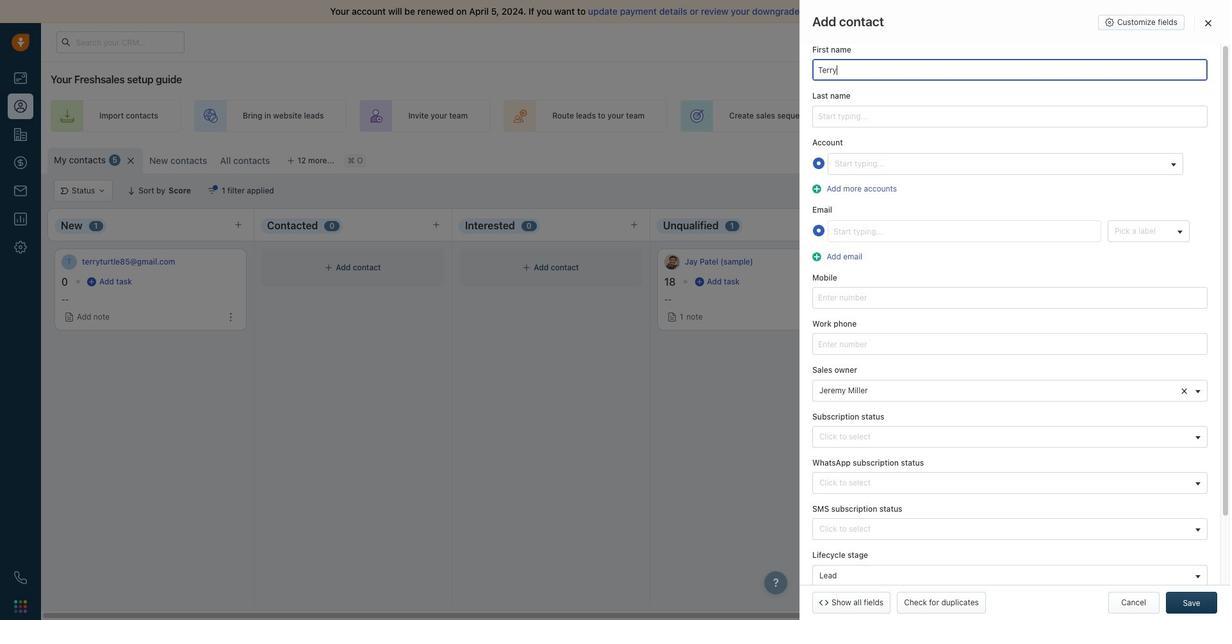 Task type: locate. For each thing, give the bounding box(es) containing it.
dialog
[[800, 0, 1230, 620]]

phone element
[[8, 565, 33, 591]]

phone image
[[14, 572, 27, 584]]

freshworks switcher image
[[14, 600, 27, 613]]

container_wx8msf4aqz5i3rn1 image
[[208, 186, 217, 195], [87, 277, 96, 286]]

Search your CRM... text field
[[56, 31, 185, 53]]

1 horizontal spatial container_wx8msf4aqz5i3rn1 image
[[208, 186, 217, 195]]

send email image
[[1110, 38, 1119, 47]]

1 vertical spatial container_wx8msf4aqz5i3rn1 image
[[87, 277, 96, 286]]

close image
[[1209, 7, 1218, 16], [1205, 19, 1212, 27]]

container_wx8msf4aqz5i3rn1 image
[[325, 264, 333, 272], [523, 264, 531, 272], [695, 277, 704, 286], [904, 456, 913, 465]]

Start typing... text field
[[812, 105, 1208, 127]]

0 vertical spatial close image
[[1209, 7, 1218, 16]]

0 horizontal spatial container_wx8msf4aqz5i3rn1 image
[[87, 277, 96, 286]]



Task type: vqa. For each thing, say whether or not it's contained in the screenshot.
Phone icon
yes



Task type: describe. For each thing, give the bounding box(es) containing it.
l image
[[871, 343, 887, 358]]

Start typing... email field
[[828, 221, 1101, 242]]

Enter number text field
[[812, 287, 1208, 309]]

Enter number text field
[[812, 333, 1208, 355]]

j image
[[664, 254, 680, 270]]

Start typing... text field
[[812, 59, 1208, 81]]

1 vertical spatial close image
[[1205, 19, 1212, 27]]

0 vertical spatial container_wx8msf4aqz5i3rn1 image
[[208, 186, 217, 195]]



